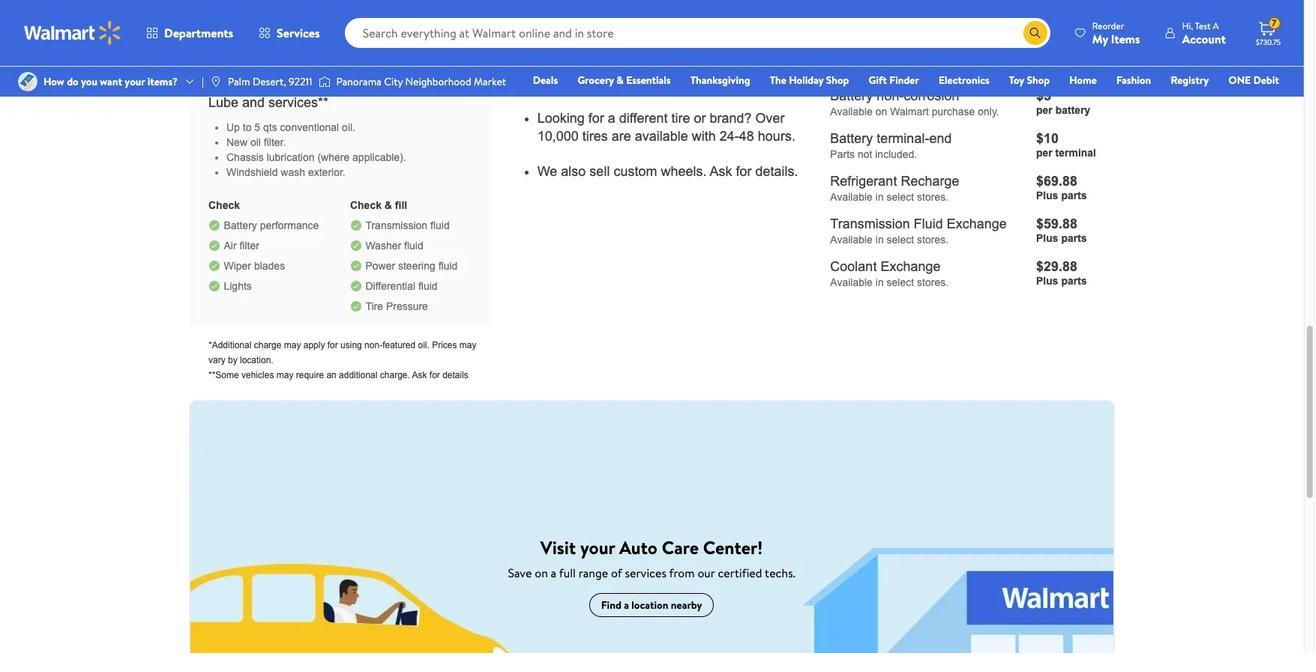 Task type: locate. For each thing, give the bounding box(es) containing it.
nearby
[[671, 598, 702, 613]]

 image
[[18, 72, 37, 91], [210, 76, 222, 88]]

shop right holiday
[[826, 73, 849, 88]]

grocery & essentials
[[578, 73, 671, 88]]

0 vertical spatial a
[[551, 565, 557, 582]]

find a location nearby link
[[589, 594, 714, 618]]

7
[[1272, 17, 1277, 29]]

 image for palm
[[210, 76, 222, 88]]

the holiday shop link
[[763, 72, 856, 88]]

1 vertical spatial a
[[624, 598, 629, 613]]

my
[[1092, 30, 1108, 47]]

1 horizontal spatial your
[[580, 535, 615, 561]]

0 horizontal spatial  image
[[18, 72, 37, 91]]

on
[[535, 565, 548, 582]]

a right find
[[624, 598, 629, 613]]

hi, test a account
[[1182, 19, 1226, 47]]

home
[[1069, 73, 1097, 88]]

your
[[125, 74, 145, 89], [580, 535, 615, 561]]

thanksgiving
[[690, 73, 750, 88]]

registry
[[1171, 73, 1209, 88]]

electronics
[[939, 73, 990, 88]]

1 horizontal spatial shop
[[1027, 73, 1050, 88]]

deals
[[533, 73, 558, 88]]

services
[[625, 565, 667, 582]]

one
[[1229, 73, 1251, 88]]

0 horizontal spatial your
[[125, 74, 145, 89]]

1 horizontal spatial a
[[624, 598, 629, 613]]

1 shop from the left
[[826, 73, 849, 88]]

desert,
[[253, 74, 286, 89]]

 image for how
[[18, 72, 37, 91]]

neighborhood
[[405, 74, 471, 89]]

your up range
[[580, 535, 615, 561]]

a
[[1213, 19, 1219, 32]]

departments button
[[133, 15, 246, 51]]

1 horizontal spatial  image
[[210, 76, 222, 88]]

items
[[1111, 30, 1140, 47]]

 image
[[318, 74, 330, 89]]

deals link
[[526, 72, 565, 88]]

palm desert, 92211
[[228, 74, 312, 89]]

walmart+
[[1234, 94, 1279, 109]]

a
[[551, 565, 557, 582], [624, 598, 629, 613]]

services button
[[246, 15, 333, 51]]

care
[[662, 535, 699, 561]]

hi,
[[1182, 19, 1193, 32]]

 image right |
[[210, 76, 222, 88]]

debit
[[1254, 73, 1279, 88]]

shop right the toy
[[1027, 73, 1050, 88]]

reorder
[[1092, 19, 1124, 32]]

center!
[[703, 535, 763, 561]]

1 vertical spatial your
[[580, 535, 615, 561]]

0 horizontal spatial a
[[551, 565, 557, 582]]

0 horizontal spatial shop
[[826, 73, 849, 88]]

gift
[[869, 73, 887, 88]]

a right on
[[551, 565, 557, 582]]

market
[[474, 74, 506, 89]]

visit your auto care center! save on a full range of services from our certified techs.
[[508, 535, 795, 582]]

city
[[384, 74, 403, 89]]

fashion
[[1116, 73, 1151, 88]]

range
[[579, 565, 608, 582]]

do
[[67, 74, 79, 89]]

 image left how
[[18, 72, 37, 91]]

gift finder link
[[862, 72, 926, 88]]

Search search field
[[345, 18, 1050, 48]]

shop
[[826, 73, 849, 88], [1027, 73, 1050, 88]]

find a location nearby
[[601, 598, 702, 613]]

your right want
[[125, 74, 145, 89]]



Task type: describe. For each thing, give the bounding box(es) containing it.
electronics link
[[932, 72, 996, 88]]

&
[[617, 73, 624, 88]]

thanksgiving link
[[684, 72, 757, 88]]

account
[[1182, 30, 1226, 47]]

palm
[[228, 74, 250, 89]]

fashion link
[[1110, 72, 1158, 88]]

Walmart Site-Wide search field
[[345, 18, 1050, 48]]

grocery
[[578, 73, 614, 88]]

departments
[[164, 25, 233, 41]]

toy shop link
[[1002, 72, 1057, 88]]

gift finder
[[869, 73, 919, 88]]

test
[[1195, 19, 1211, 32]]

the holiday shop
[[770, 73, 849, 88]]

finder
[[890, 73, 919, 88]]

walmart image
[[24, 21, 121, 45]]

of
[[611, 565, 622, 582]]

a inside visit your auto care center! save on a full range of services from our certified techs.
[[551, 565, 557, 582]]

search icon image
[[1029, 27, 1041, 39]]

visit
[[541, 535, 576, 561]]

$730.75
[[1256, 37, 1281, 47]]

toy
[[1009, 73, 1024, 88]]

reorder my items
[[1092, 19, 1140, 47]]

how do you want your items?
[[43, 74, 178, 89]]

grocery & essentials link
[[571, 72, 678, 88]]

full
[[559, 565, 576, 582]]

how
[[43, 74, 64, 89]]

walmart+ link
[[1228, 93, 1286, 109]]

panorama city neighborhood market
[[336, 74, 506, 89]]

your inside visit your auto care center! save on a full range of services from our certified techs.
[[580, 535, 615, 561]]

location
[[632, 598, 668, 613]]

save
[[508, 565, 532, 582]]

0 vertical spatial your
[[125, 74, 145, 89]]

one debit walmart+
[[1229, 73, 1279, 109]]

7 $730.75
[[1256, 17, 1281, 47]]

home link
[[1063, 72, 1104, 88]]

find
[[601, 598, 621, 613]]

|
[[202, 74, 204, 89]]

techs.
[[765, 565, 795, 582]]

holiday
[[789, 73, 824, 88]]

auto
[[619, 535, 658, 561]]

registry link
[[1164, 72, 1216, 88]]

one debit link
[[1222, 72, 1286, 88]]

essentials
[[626, 73, 671, 88]]

want
[[100, 74, 122, 89]]

our
[[698, 565, 715, 582]]

items?
[[147, 74, 178, 89]]

panorama
[[336, 74, 382, 89]]

2 shop from the left
[[1027, 73, 1050, 88]]

toy shop
[[1009, 73, 1050, 88]]

you
[[81, 74, 97, 89]]

certified
[[718, 565, 762, 582]]

92211
[[289, 74, 312, 89]]

services
[[277, 25, 320, 41]]

the
[[770, 73, 786, 88]]

from
[[669, 565, 695, 582]]



Task type: vqa. For each thing, say whether or not it's contained in the screenshot.
your
yes



